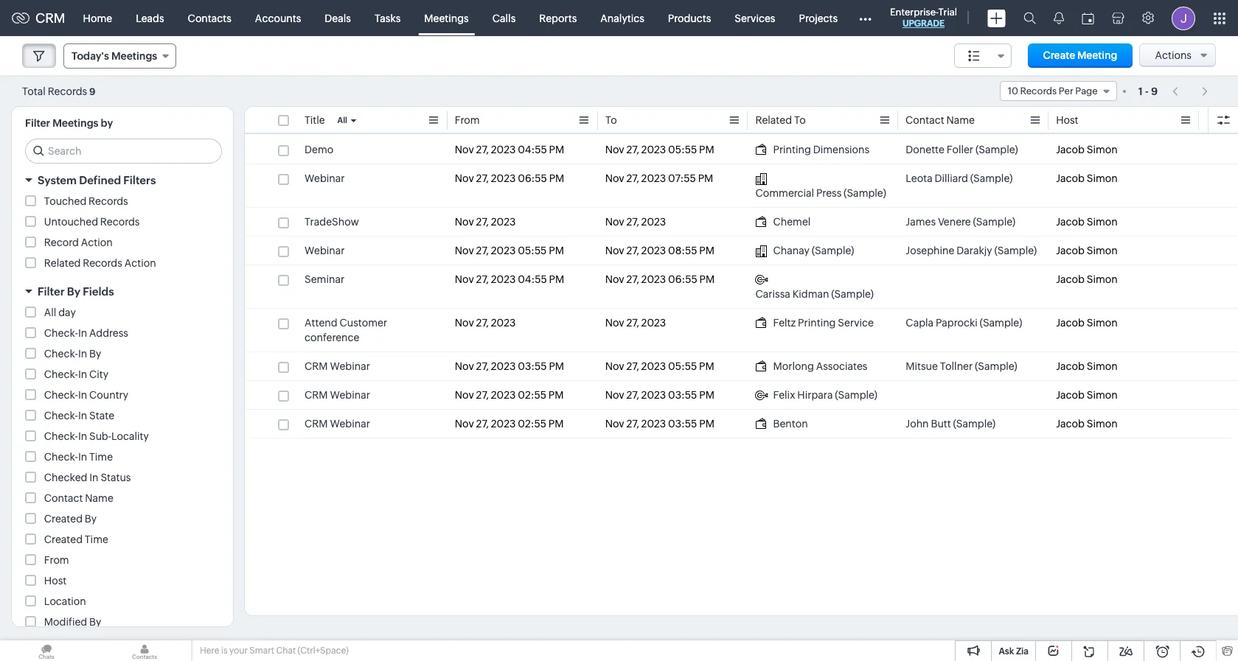 Task type: describe. For each thing, give the bounding box(es) containing it.
capla paprocki (sample) link
[[906, 316, 1023, 331]]

jacob simon for james venere (sample)
[[1057, 216, 1118, 228]]

02:55 for benton
[[518, 418, 547, 430]]

your
[[229, 646, 248, 657]]

calendar image
[[1082, 12, 1095, 24]]

(sample) for mitsue tollner (sample)
[[975, 361, 1018, 373]]

benton link
[[756, 417, 808, 432]]

mitsue
[[906, 361, 938, 373]]

webinar link for nov 27, 2023 06:55 pm
[[305, 171, 345, 186]]

josephine darakjy (sample)
[[906, 245, 1038, 257]]

system defined filters button
[[12, 167, 233, 193]]

john butt (sample)
[[906, 418, 996, 430]]

here is your smart chat (ctrl+space)
[[200, 646, 349, 657]]

morlong associates link
[[756, 359, 868, 374]]

leads
[[136, 12, 164, 24]]

simon for john butt (sample)
[[1087, 418, 1118, 430]]

customer
[[340, 317, 387, 329]]

0 horizontal spatial name
[[85, 493, 113, 505]]

check-in sub-locality
[[44, 431, 149, 443]]

jacob simon for capla paprocki (sample)
[[1057, 317, 1118, 329]]

03:55 for felix hirpara (sample)
[[669, 390, 698, 401]]

city
[[89, 369, 109, 381]]

(ctrl+space)
[[298, 646, 349, 657]]

jacob for john butt (sample)
[[1057, 418, 1085, 430]]

contacts
[[188, 12, 232, 24]]

feltz printing service link
[[756, 316, 874, 331]]

trial
[[939, 7, 958, 18]]

simon for james venere (sample)
[[1087, 216, 1118, 228]]

3 crm webinar from the top
[[305, 418, 370, 430]]

related records action
[[44, 258, 156, 269]]

04:55 for nov 27, 2023 05:55 pm
[[518, 144, 547, 156]]

accounts
[[255, 12, 301, 24]]

1 to from the left
[[606, 114, 617, 126]]

products link
[[657, 0, 723, 36]]

touched
[[44, 196, 87, 207]]

attend customer conference
[[305, 317, 387, 344]]

jacob simon for josephine darakjy (sample)
[[1057, 245, 1118, 257]]

donette foller (sample)
[[906, 144, 1019, 156]]

contacts image
[[98, 641, 191, 662]]

1
[[1139, 85, 1143, 97]]

ask
[[999, 647, 1015, 657]]

today's meetings
[[72, 50, 157, 62]]

9 for total records 9
[[89, 86, 96, 97]]

related to
[[756, 114, 806, 126]]

enterprise-trial upgrade
[[891, 7, 958, 29]]

leads link
[[124, 0, 176, 36]]

filter meetings by
[[25, 117, 113, 129]]

commercial press (sample)
[[756, 187, 887, 199]]

(sample) for josephine darakjy (sample)
[[995, 245, 1038, 257]]

jacob for josephine darakjy (sample)
[[1057, 245, 1085, 257]]

check- for check-in country
[[44, 390, 78, 401]]

nov 27, 2023 08:55 pm
[[606, 245, 715, 257]]

crm for morlong associates
[[305, 361, 328, 373]]

seminar link
[[305, 272, 345, 287]]

press
[[817, 187, 842, 199]]

services
[[735, 12, 776, 24]]

tasks link
[[363, 0, 413, 36]]

locality
[[111, 431, 149, 443]]

size image
[[968, 49, 980, 63]]

seminar
[[305, 274, 345, 286]]

paprocki
[[936, 317, 978, 329]]

03:55 for benton
[[669, 418, 698, 430]]

in for by
[[78, 348, 87, 360]]

in for city
[[78, 369, 87, 381]]

records for 10
[[1021, 86, 1058, 97]]

john butt (sample) link
[[906, 417, 996, 432]]

sub-
[[89, 431, 111, 443]]

search element
[[1015, 0, 1046, 36]]

josephine
[[906, 245, 955, 257]]

day
[[58, 307, 76, 319]]

check- for check-in address
[[44, 328, 78, 339]]

webinar for morlong associates
[[330, 361, 370, 373]]

related for related to
[[756, 114, 793, 126]]

jacob for james venere (sample)
[[1057, 216, 1085, 228]]

1 vertical spatial 06:55
[[669, 274, 698, 286]]

nov 27, 2023 03:55 pm for benton
[[606, 418, 715, 430]]

meetings for filter meetings by
[[53, 117, 99, 129]]

by for modified
[[89, 617, 101, 629]]

0 vertical spatial nov 27, 2023 03:55 pm
[[455, 361, 564, 373]]

system defined filters
[[38, 174, 156, 187]]

3 crm webinar link from the top
[[305, 417, 370, 432]]

tollner
[[941, 361, 973, 373]]

check- for check-in by
[[44, 348, 78, 360]]

crm for felix hirpara (sample)
[[305, 390, 328, 401]]

attend
[[305, 317, 338, 329]]

record
[[44, 237, 79, 249]]

created for created time
[[44, 534, 83, 546]]

Search text field
[[26, 139, 221, 163]]

(sample) for capla paprocki (sample)
[[980, 317, 1023, 329]]

crm webinar for morlong
[[305, 361, 370, 373]]

simon for donette foller (sample)
[[1087, 144, 1118, 156]]

created for created by
[[44, 514, 83, 525]]

crm webinar link for morlong
[[305, 359, 370, 374]]

jacob simon for leota dilliard (sample)
[[1057, 173, 1118, 184]]

demo
[[305, 144, 334, 156]]

enterprise-
[[891, 7, 939, 18]]

james venere (sample)
[[906, 216, 1016, 228]]

services link
[[723, 0, 788, 36]]

home link
[[71, 0, 124, 36]]

5 jacob simon from the top
[[1057, 274, 1118, 286]]

leota dilliard (sample) link
[[906, 171, 1013, 186]]

check-in address
[[44, 328, 128, 339]]

jacob for mitsue tollner (sample)
[[1057, 361, 1085, 373]]

contacts link
[[176, 0, 243, 36]]

05:55 for nov 27, 2023 03:55 pm
[[669, 361, 697, 373]]

carissa kidman (sample)
[[756, 289, 874, 300]]

capla paprocki (sample)
[[906, 317, 1023, 329]]

jacob simon for mitsue tollner (sample)
[[1057, 361, 1118, 373]]

0 vertical spatial name
[[947, 114, 976, 126]]

0 horizontal spatial contact name
[[44, 493, 113, 505]]

simon for mitsue tollner (sample)
[[1087, 361, 1118, 373]]

filter for filter by fields
[[38, 286, 65, 298]]

untouched
[[44, 216, 98, 228]]

Today's Meetings field
[[63, 44, 177, 69]]

today's
[[72, 50, 109, 62]]

1 horizontal spatial nov 27, 2023 06:55 pm
[[606, 274, 715, 286]]

signals image
[[1054, 12, 1065, 24]]

all day
[[44, 307, 76, 319]]

0 vertical spatial printing
[[774, 144, 812, 156]]

benton
[[774, 418, 808, 430]]

search image
[[1024, 12, 1037, 24]]

chemel
[[774, 216, 811, 228]]

dimensions
[[814, 144, 870, 156]]

Other Modules field
[[850, 6, 882, 30]]

1 vertical spatial 05:55
[[518, 245, 547, 257]]

smart
[[250, 646, 274, 657]]

meetings for today's meetings
[[111, 50, 157, 62]]

0 vertical spatial time
[[89, 452, 113, 463]]

nov 27, 2023 04:55 pm for nov 27, 2023 06:55 pm
[[455, 274, 565, 286]]

calls link
[[481, 0, 528, 36]]

associates
[[817, 361, 868, 373]]

deals link
[[313, 0, 363, 36]]

04:55 for nov 27, 2023 06:55 pm
[[518, 274, 547, 286]]

1 horizontal spatial from
[[455, 114, 480, 126]]

all for all day
[[44, 307, 56, 319]]

simon for capla paprocki (sample)
[[1087, 317, 1118, 329]]

darakjy
[[957, 245, 993, 257]]

is
[[221, 646, 228, 657]]

in for status
[[89, 472, 99, 484]]

in for sub-
[[78, 431, 87, 443]]

all for all
[[338, 116, 348, 125]]

record action
[[44, 237, 113, 249]]

(sample) for commercial press (sample)
[[844, 187, 887, 199]]

crm link
[[12, 10, 65, 26]]

0 horizontal spatial contact
[[44, 493, 83, 505]]

commercial
[[756, 187, 815, 199]]

reports link
[[528, 0, 589, 36]]

nov 27, 2023 05:55 pm for nov 27, 2023 03:55 pm
[[606, 361, 715, 373]]

check- for check-in sub-locality
[[44, 431, 78, 443]]

nov 27, 2023 05:55 pm for nov 27, 2023 04:55 pm
[[606, 144, 715, 156]]

analytics
[[601, 12, 645, 24]]

system
[[38, 174, 77, 187]]

simon for leota dilliard (sample)
[[1087, 173, 1118, 184]]

0 vertical spatial contact
[[906, 114, 945, 126]]

title
[[305, 114, 325, 126]]

capla
[[906, 317, 934, 329]]

(sample) for felix hirpara (sample)
[[835, 390, 878, 401]]

(sample) inside 'link'
[[812, 245, 855, 257]]

accounts link
[[243, 0, 313, 36]]

upgrade
[[903, 18, 945, 29]]

row group containing demo
[[245, 136, 1239, 439]]



Task type: locate. For each thing, give the bounding box(es) containing it.
contact name
[[906, 114, 976, 126], [44, 493, 113, 505]]

1 jacob from the top
[[1057, 144, 1085, 156]]

1 horizontal spatial 06:55
[[669, 274, 698, 286]]

check- for check-in state
[[44, 410, 78, 422]]

9 inside total records 9
[[89, 86, 96, 97]]

7 jacob simon from the top
[[1057, 361, 1118, 373]]

nov 27, 2023 06:55 pm
[[455, 173, 565, 184], [606, 274, 715, 286]]

in up check-in by
[[78, 328, 87, 339]]

(sample) right press
[[844, 187, 887, 199]]

by
[[101, 117, 113, 129]]

host up location
[[44, 576, 67, 587]]

navigation
[[1166, 80, 1217, 102]]

0 vertical spatial 02:55
[[518, 390, 547, 401]]

in for country
[[78, 390, 87, 401]]

records down touched records
[[100, 216, 140, 228]]

1 vertical spatial all
[[44, 307, 56, 319]]

donette
[[906, 144, 945, 156]]

create meeting
[[1044, 49, 1118, 61]]

5 check- from the top
[[44, 410, 78, 422]]

fields
[[83, 286, 114, 298]]

in for state
[[78, 410, 87, 422]]

4 jacob from the top
[[1057, 245, 1085, 257]]

records down defined
[[89, 196, 128, 207]]

1 horizontal spatial host
[[1057, 114, 1079, 126]]

chats image
[[0, 641, 93, 662]]

in left sub-
[[78, 431, 87, 443]]

1 vertical spatial printing
[[798, 317, 836, 329]]

(sample) for leota dilliard (sample)
[[971, 173, 1013, 184]]

9 right "-"
[[1152, 85, 1159, 97]]

check- for check-in city
[[44, 369, 78, 381]]

1 horizontal spatial name
[[947, 114, 976, 126]]

2 04:55 from the top
[[518, 274, 547, 286]]

name
[[947, 114, 976, 126], [85, 493, 113, 505]]

jacob for capla paprocki (sample)
[[1057, 317, 1085, 329]]

1 vertical spatial meetings
[[111, 50, 157, 62]]

1 vertical spatial from
[[44, 555, 69, 567]]

row group
[[245, 136, 1239, 439]]

printing down carissa kidman (sample) on the top of page
[[798, 317, 836, 329]]

nov 27, 2023 03:55 pm for felix hirpara (sample)
[[606, 390, 715, 401]]

02:55
[[518, 390, 547, 401], [518, 418, 547, 430]]

0 vertical spatial nov 27, 2023 04:55 pm
[[455, 144, 565, 156]]

in for time
[[78, 452, 87, 463]]

name up 'foller'
[[947, 114, 976, 126]]

(sample) up darakjy
[[974, 216, 1016, 228]]

records up filter meetings by
[[48, 85, 87, 97]]

chanay (sample) link
[[756, 243, 855, 258]]

4 simon from the top
[[1087, 245, 1118, 257]]

1 - 9
[[1139, 85, 1159, 97]]

03:55
[[518, 361, 547, 373], [669, 390, 698, 401], [669, 418, 698, 430]]

leota
[[906, 173, 933, 184]]

hirpara
[[798, 390, 833, 401]]

2 vertical spatial meetings
[[53, 117, 99, 129]]

create menu element
[[979, 0, 1015, 36]]

calls
[[493, 12, 516, 24]]

webinar link for nov 27, 2023 05:55 pm
[[305, 243, 345, 258]]

2023
[[491, 144, 516, 156], [642, 144, 666, 156], [491, 173, 516, 184], [642, 173, 666, 184], [491, 216, 516, 228], [642, 216, 666, 228], [491, 245, 516, 257], [642, 245, 666, 257], [491, 274, 516, 286], [642, 274, 666, 286], [491, 317, 516, 329], [642, 317, 666, 329], [491, 361, 516, 373], [642, 361, 666, 373], [491, 390, 516, 401], [642, 390, 666, 401], [491, 418, 516, 430], [642, 418, 666, 430]]

1 vertical spatial crm webinar
[[305, 390, 370, 401]]

foller
[[947, 144, 974, 156]]

0 vertical spatial contact name
[[906, 114, 976, 126]]

by for filter
[[67, 286, 80, 298]]

0 vertical spatial nov 27, 2023 05:55 pm
[[606, 144, 715, 156]]

records for untouched
[[100, 216, 140, 228]]

(sample) right 'foller'
[[976, 144, 1019, 156]]

by up city
[[89, 348, 101, 360]]

jacob simon for john butt (sample)
[[1057, 418, 1118, 430]]

2 created from the top
[[44, 534, 83, 546]]

contact name up donette
[[906, 114, 976, 126]]

profile image
[[1172, 6, 1196, 30]]

(sample) right darakjy
[[995, 245, 1038, 257]]

1 vertical spatial nov 27, 2023 06:55 pm
[[606, 274, 715, 286]]

9 for 1 - 9
[[1152, 85, 1159, 97]]

nov 27, 2023 03:55 pm
[[455, 361, 564, 373], [606, 390, 715, 401], [606, 418, 715, 430]]

1 created from the top
[[44, 514, 83, 525]]

by
[[67, 286, 80, 298], [89, 348, 101, 360], [85, 514, 97, 525], [89, 617, 101, 629]]

nov 27, 2023 07:55 pm
[[606, 173, 714, 184]]

printing down related to
[[774, 144, 812, 156]]

2 vertical spatial crm webinar link
[[305, 417, 370, 432]]

2 nov 27, 2023 02:55 pm from the top
[[455, 418, 564, 430]]

status
[[101, 472, 131, 484]]

2 nov 27, 2023 04:55 pm from the top
[[455, 274, 565, 286]]

1 horizontal spatial action
[[124, 258, 156, 269]]

(sample) right butt
[[954, 418, 996, 430]]

service
[[838, 317, 874, 329]]

action
[[81, 237, 113, 249], [124, 258, 156, 269]]

by up day
[[67, 286, 80, 298]]

(sample) up the carissa kidman (sample) link
[[812, 245, 855, 257]]

7 check- from the top
[[44, 452, 78, 463]]

2 jacob from the top
[[1057, 173, 1085, 184]]

2 vertical spatial crm webinar
[[305, 418, 370, 430]]

crm
[[35, 10, 65, 26], [305, 361, 328, 373], [305, 390, 328, 401], [305, 418, 328, 430]]

john
[[906, 418, 929, 430]]

jacob for donette foller (sample)
[[1057, 144, 1085, 156]]

07:55
[[669, 173, 696, 184]]

1 vertical spatial related
[[44, 258, 81, 269]]

1 vertical spatial filter
[[38, 286, 65, 298]]

1 horizontal spatial contact name
[[906, 114, 976, 126]]

8 jacob from the top
[[1057, 390, 1085, 401]]

in for address
[[78, 328, 87, 339]]

check- down check-in by
[[44, 369, 78, 381]]

simon
[[1087, 144, 1118, 156], [1087, 173, 1118, 184], [1087, 216, 1118, 228], [1087, 245, 1118, 257], [1087, 274, 1118, 286], [1087, 317, 1118, 329], [1087, 361, 1118, 373], [1087, 390, 1118, 401], [1087, 418, 1118, 430]]

1 vertical spatial crm webinar link
[[305, 388, 370, 403]]

commercial press (sample) link
[[756, 171, 892, 201]]

in left 'state'
[[78, 410, 87, 422]]

1 02:55 from the top
[[518, 390, 547, 401]]

webinar link down demo link at the top of the page
[[305, 171, 345, 186]]

2 to from the left
[[795, 114, 806, 126]]

1 simon from the top
[[1087, 144, 1118, 156]]

crm for benton
[[305, 418, 328, 430]]

1 vertical spatial webinar link
[[305, 243, 345, 258]]

0 vertical spatial action
[[81, 237, 113, 249]]

2 vertical spatial 05:55
[[669, 361, 697, 373]]

1 horizontal spatial all
[[338, 116, 348, 125]]

0 vertical spatial crm webinar
[[305, 361, 370, 373]]

host
[[1057, 114, 1079, 126], [44, 576, 67, 587]]

(sample) right 'tollner'
[[975, 361, 1018, 373]]

0 vertical spatial nov 27, 2023 02:55 pm
[[455, 390, 564, 401]]

webinar for benton
[[330, 418, 370, 430]]

nov 27, 2023 04:55 pm for nov 27, 2023 05:55 pm
[[455, 144, 565, 156]]

0 horizontal spatial action
[[81, 237, 113, 249]]

8 simon from the top
[[1087, 390, 1118, 401]]

simon for josephine darakjy (sample)
[[1087, 245, 1118, 257]]

2 02:55 from the top
[[518, 418, 547, 430]]

mitsue tollner (sample) link
[[906, 359, 1018, 374]]

10 records per page
[[1008, 86, 1098, 97]]

venere
[[938, 216, 972, 228]]

2 vertical spatial 03:55
[[669, 418, 698, 430]]

0 vertical spatial webinar link
[[305, 171, 345, 186]]

check- up checked at the left of page
[[44, 452, 78, 463]]

meetings left the by
[[53, 117, 99, 129]]

6 jacob simon from the top
[[1057, 317, 1118, 329]]

0 vertical spatial from
[[455, 114, 480, 126]]

(sample) for john butt (sample)
[[954, 418, 996, 430]]

by inside filter by fields dropdown button
[[67, 286, 80, 298]]

0 horizontal spatial nov 27, 2023 06:55 pm
[[455, 173, 565, 184]]

all right 'title'
[[338, 116, 348, 125]]

created up created time
[[44, 514, 83, 525]]

create menu image
[[988, 9, 1006, 27]]

3 check- from the top
[[44, 369, 78, 381]]

actions
[[1156, 49, 1192, 61]]

0 vertical spatial nov 27, 2023 06:55 pm
[[455, 173, 565, 184]]

profile element
[[1164, 0, 1205, 36]]

1 horizontal spatial contact
[[906, 114, 945, 126]]

records inside '10 records per page' field
[[1021, 86, 1058, 97]]

2 check- from the top
[[44, 348, 78, 360]]

2 vertical spatial nov 27, 2023 03:55 pm
[[606, 418, 715, 430]]

1 crm webinar from the top
[[305, 361, 370, 373]]

host down per
[[1057, 114, 1079, 126]]

chemel link
[[756, 215, 811, 229]]

9 jacob simon from the top
[[1057, 418, 1118, 430]]

contact down checked at the left of page
[[44, 493, 83, 505]]

1 horizontal spatial meetings
[[111, 50, 157, 62]]

1 vertical spatial action
[[124, 258, 156, 269]]

by for created
[[85, 514, 97, 525]]

records for touched
[[89, 196, 128, 207]]

records up the fields
[[83, 258, 122, 269]]

0 vertical spatial 06:55
[[518, 173, 547, 184]]

by up created time
[[85, 514, 97, 525]]

(sample) for donette foller (sample)
[[976, 144, 1019, 156]]

meetings inside field
[[111, 50, 157, 62]]

9
[[1152, 85, 1159, 97], [89, 86, 96, 97]]

jacob simon for donette foller (sample)
[[1057, 144, 1118, 156]]

in
[[78, 328, 87, 339], [78, 348, 87, 360], [78, 369, 87, 381], [78, 390, 87, 401], [78, 410, 87, 422], [78, 431, 87, 443], [78, 452, 87, 463], [89, 472, 99, 484]]

(sample) for james venere (sample)
[[974, 216, 1016, 228]]

1 crm webinar link from the top
[[305, 359, 370, 374]]

2 webinar link from the top
[[305, 243, 345, 258]]

meetings left calls
[[424, 12, 469, 24]]

related down record
[[44, 258, 81, 269]]

1 nov 27, 2023 02:55 pm from the top
[[455, 390, 564, 401]]

nov 27, 2023 02:55 pm for felix hirpara (sample)
[[455, 390, 564, 401]]

05:55 for nov 27, 2023 04:55 pm
[[669, 144, 697, 156]]

1 nov 27, 2023 04:55 pm from the top
[[455, 144, 565, 156]]

by right "modified"
[[89, 617, 101, 629]]

touched records
[[44, 196, 128, 207]]

1 vertical spatial nov 27, 2023 04:55 pm
[[455, 274, 565, 286]]

check- for check-in time
[[44, 452, 78, 463]]

0 horizontal spatial 9
[[89, 86, 96, 97]]

in up checked in status
[[78, 452, 87, 463]]

6 jacob from the top
[[1057, 317, 1085, 329]]

webinar link up 'seminar' link
[[305, 243, 345, 258]]

feltz
[[774, 317, 796, 329]]

check- up the check-in time
[[44, 431, 78, 443]]

reports
[[540, 12, 577, 24]]

(sample) right paprocki
[[980, 317, 1023, 329]]

records right 10
[[1021, 86, 1058, 97]]

filter by fields button
[[12, 279, 233, 305]]

1 horizontal spatial related
[[756, 114, 793, 126]]

created down created by
[[44, 534, 83, 546]]

1 vertical spatial nov 27, 2023 03:55 pm
[[606, 390, 715, 401]]

4 check- from the top
[[44, 390, 78, 401]]

crm webinar for felix
[[305, 390, 370, 401]]

9 down today's
[[89, 86, 96, 97]]

8 jacob simon from the top
[[1057, 390, 1118, 401]]

signals element
[[1046, 0, 1074, 36]]

3 jacob simon from the top
[[1057, 216, 1118, 228]]

related for related records action
[[44, 258, 81, 269]]

nov 27, 2023 02:55 pm for benton
[[455, 418, 564, 430]]

zia
[[1017, 647, 1029, 657]]

2 horizontal spatial meetings
[[424, 12, 469, 24]]

analytics link
[[589, 0, 657, 36]]

webinar for felix hirpara (sample)
[[330, 390, 370, 401]]

1 04:55 from the top
[[518, 144, 547, 156]]

filters
[[123, 174, 156, 187]]

check- up check-in city
[[44, 348, 78, 360]]

nov 27, 2023
[[455, 216, 516, 228], [606, 216, 666, 228], [455, 317, 516, 329], [606, 317, 666, 329]]

0 horizontal spatial all
[[44, 307, 56, 319]]

created time
[[44, 534, 108, 546]]

0 vertical spatial 05:55
[[669, 144, 697, 156]]

6 simon from the top
[[1087, 317, 1118, 329]]

projects link
[[788, 0, 850, 36]]

2 simon from the top
[[1087, 173, 1118, 184]]

0 vertical spatial meetings
[[424, 12, 469, 24]]

home
[[83, 12, 112, 24]]

records for related
[[83, 258, 122, 269]]

2 crm webinar from the top
[[305, 390, 370, 401]]

records for total
[[48, 85, 87, 97]]

checked
[[44, 472, 87, 484]]

meetings link
[[413, 0, 481, 36]]

0 horizontal spatial from
[[44, 555, 69, 567]]

deals
[[325, 12, 351, 24]]

0 horizontal spatial 06:55
[[518, 173, 547, 184]]

check- down "all day"
[[44, 328, 78, 339]]

in up check-in state on the left bottom of the page
[[78, 390, 87, 401]]

1 vertical spatial contact
[[44, 493, 83, 505]]

3 simon from the top
[[1087, 216, 1118, 228]]

(sample) right dilliard
[[971, 173, 1013, 184]]

all
[[338, 116, 348, 125], [44, 307, 56, 319]]

meeting
[[1078, 49, 1118, 61]]

7 jacob from the top
[[1057, 361, 1085, 373]]

0 horizontal spatial related
[[44, 258, 81, 269]]

crm webinar link
[[305, 359, 370, 374], [305, 388, 370, 403], [305, 417, 370, 432]]

jacob simon
[[1057, 144, 1118, 156], [1057, 173, 1118, 184], [1057, 216, 1118, 228], [1057, 245, 1118, 257], [1057, 274, 1118, 286], [1057, 317, 1118, 329], [1057, 361, 1118, 373], [1057, 390, 1118, 401], [1057, 418, 1118, 430]]

total records 9
[[22, 85, 96, 97]]

chat
[[276, 646, 296, 657]]

0 vertical spatial crm webinar link
[[305, 359, 370, 374]]

felix hirpara (sample)
[[774, 390, 878, 401]]

action up filter by fields dropdown button
[[124, 258, 156, 269]]

0 horizontal spatial host
[[44, 576, 67, 587]]

1 vertical spatial contact name
[[44, 493, 113, 505]]

0 horizontal spatial meetings
[[53, 117, 99, 129]]

1 vertical spatial nov 27, 2023 02:55 pm
[[455, 418, 564, 430]]

time down sub-
[[89, 452, 113, 463]]

action up related records action
[[81, 237, 113, 249]]

1 check- from the top
[[44, 328, 78, 339]]

0 vertical spatial related
[[756, 114, 793, 126]]

1 vertical spatial host
[[44, 576, 67, 587]]

butt
[[931, 418, 952, 430]]

1 vertical spatial nov 27, 2023 05:55 pm
[[455, 245, 564, 257]]

contact
[[906, 114, 945, 126], [44, 493, 83, 505]]

james
[[906, 216, 936, 228]]

0 vertical spatial all
[[338, 116, 348, 125]]

1 jacob simon from the top
[[1057, 144, 1118, 156]]

1 webinar link from the top
[[305, 171, 345, 186]]

check- down check-in country
[[44, 410, 78, 422]]

2 jacob simon from the top
[[1057, 173, 1118, 184]]

josephine darakjy (sample) link
[[906, 243, 1038, 258]]

(sample) up service
[[832, 289, 874, 300]]

contact name up created by
[[44, 493, 113, 505]]

check- down check-in city
[[44, 390, 78, 401]]

1 horizontal spatial 9
[[1152, 85, 1159, 97]]

crm webinar link for felix
[[305, 388, 370, 403]]

in left the status
[[89, 472, 99, 484]]

0 vertical spatial host
[[1057, 114, 1079, 126]]

2 crm webinar link from the top
[[305, 388, 370, 403]]

9 simon from the top
[[1087, 418, 1118, 430]]

tradeshow
[[305, 216, 359, 228]]

nov 27, 2023 02:55 pm
[[455, 390, 564, 401], [455, 418, 564, 430]]

jacob for leota dilliard (sample)
[[1057, 173, 1085, 184]]

contact up donette
[[906, 114, 945, 126]]

filter down total
[[25, 117, 50, 129]]

in left city
[[78, 369, 87, 381]]

3 jacob from the top
[[1057, 216, 1085, 228]]

1 vertical spatial name
[[85, 493, 113, 505]]

conference
[[305, 332, 360, 344]]

name down checked in status
[[85, 493, 113, 505]]

check-in city
[[44, 369, 109, 381]]

0 horizontal spatial to
[[606, 114, 617, 126]]

(sample) for carissa kidman (sample)
[[832, 289, 874, 300]]

filter for filter meetings by
[[25, 117, 50, 129]]

felix
[[774, 390, 796, 401]]

5 simon from the top
[[1087, 274, 1118, 286]]

02:55 for felix hirpara (sample)
[[518, 390, 547, 401]]

meetings down "leads"
[[111, 50, 157, 62]]

9 jacob from the top
[[1057, 418, 1085, 430]]

1 vertical spatial 03:55
[[669, 390, 698, 401]]

kidman
[[793, 289, 830, 300]]

1 vertical spatial 04:55
[[518, 274, 547, 286]]

6 check- from the top
[[44, 431, 78, 443]]

time down created by
[[85, 534, 108, 546]]

0 vertical spatial 03:55
[[518, 361, 547, 373]]

check-in state
[[44, 410, 114, 422]]

1 vertical spatial time
[[85, 534, 108, 546]]

2 vertical spatial nov 27, 2023 05:55 pm
[[606, 361, 715, 373]]

4 jacob simon from the top
[[1057, 245, 1118, 257]]

per
[[1059, 86, 1074, 97]]

in down check-in address
[[78, 348, 87, 360]]

10 Records Per Page field
[[1000, 81, 1118, 101]]

06:55
[[518, 173, 547, 184], [669, 274, 698, 286]]

1 vertical spatial created
[[44, 534, 83, 546]]

(sample) down associates
[[835, 390, 878, 401]]

1 horizontal spatial to
[[795, 114, 806, 126]]

5 jacob from the top
[[1057, 274, 1085, 286]]

None field
[[954, 44, 1012, 68]]

modified by
[[44, 617, 101, 629]]

7 simon from the top
[[1087, 361, 1118, 373]]

related up printing dimensions link
[[756, 114, 793, 126]]

dilliard
[[935, 173, 969, 184]]

all left day
[[44, 307, 56, 319]]

filter up "all day"
[[38, 286, 65, 298]]

nov
[[455, 144, 474, 156], [606, 144, 625, 156], [455, 173, 474, 184], [606, 173, 625, 184], [455, 216, 474, 228], [606, 216, 625, 228], [455, 245, 474, 257], [606, 245, 625, 257], [455, 274, 474, 286], [606, 274, 625, 286], [455, 317, 474, 329], [606, 317, 625, 329], [455, 361, 474, 373], [606, 361, 625, 373], [455, 390, 474, 401], [606, 390, 625, 401], [455, 418, 474, 430], [606, 418, 625, 430]]

0 vertical spatial filter
[[25, 117, 50, 129]]

filter inside dropdown button
[[38, 286, 65, 298]]

nov 27, 2023 05:55 pm
[[606, 144, 715, 156], [455, 245, 564, 257], [606, 361, 715, 373]]

0 vertical spatial created
[[44, 514, 83, 525]]

chanay (sample)
[[774, 245, 855, 257]]

0 vertical spatial 04:55
[[518, 144, 547, 156]]

1 vertical spatial 02:55
[[518, 418, 547, 430]]

records
[[48, 85, 87, 97], [1021, 86, 1058, 97], [89, 196, 128, 207], [100, 216, 140, 228], [83, 258, 122, 269]]



Task type: vqa. For each thing, say whether or not it's contained in the screenshot.


